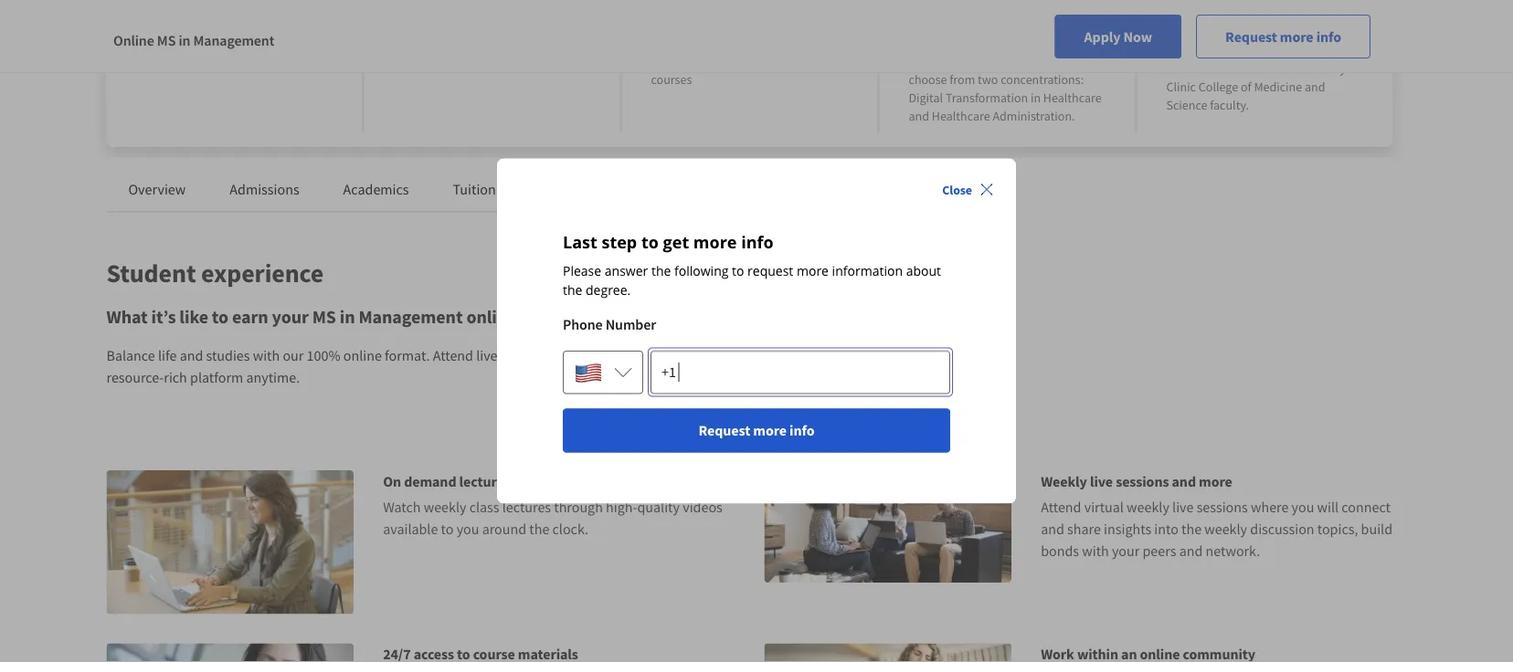 Task type: describe. For each thing, give the bounding box(es) containing it.
it's
[[151, 306, 176, 329]]

mayo clinic collaboration collaborate and interact with mayo clinic college of medicine and science faculty.
[[1166, 10, 1353, 113]]

go
[[456, 35, 469, 51]]

last step to get more info status
[[563, 231, 950, 299]]

0 vertical spatial your
[[272, 306, 309, 329]]

0 vertical spatial sessions
[[1116, 472, 1169, 491]]

financing
[[511, 180, 568, 198]]

100%
[[307, 346, 340, 365]]

insights
[[1104, 520, 1152, 538]]

online ms in management
[[113, 31, 274, 49]]

as-
[[416, 35, 432, 51]]

digital
[[909, 90, 943, 106]]

1 vertical spatial live
[[1090, 472, 1113, 491]]

from inside the ms in management degree offers true flexibility and the option to choose from two concentrations: digital transformation in healthcare and healthcare administration.
[[950, 71, 975, 88]]

core
[[749, 35, 772, 51]]

2 our from the left
[[889, 346, 910, 365]]

attend inside weekly live sessions and more attend virtual weekly live sessions where you will connect and share insights into the weekly discussion topics,  build bonds with your peers and network.
[[1041, 498, 1081, 516]]

office
[[742, 346, 776, 365]]

will
[[1317, 498, 1339, 516]]

admissions link
[[230, 180, 299, 198]]

academics
[[343, 180, 409, 198]]

the inside weekly live sessions and more attend virtual weekly live sessions where you will connect and share insights into the weekly discussion topics,  build bonds with your peers and network.
[[1182, 520, 1202, 538]]

information
[[832, 262, 903, 279]]

videos
[[683, 498, 723, 516]]

1 vertical spatial courses
[[651, 71, 692, 88]]

phone number
[[563, 316, 656, 334]]

phone
[[563, 316, 603, 334]]

apply now
[[1084, 27, 1152, 46]]

offered
[[136, 35, 176, 51]]

more inside weekly live sessions and more attend virtual weekly live sessions where you will connect and share insights into the weekly discussion topics,  build bonds with your peers and network.
[[1199, 472, 1233, 491]]

0 vertical spatial online
[[466, 306, 517, 329]]

control.
[[521, 53, 562, 69]]

medicine
[[1254, 79, 1302, 95]]

0 vertical spatial request more info button
[[1196, 15, 1371, 58]]

collaboration
[[1166, 35, 1273, 58]]

ms for online
[[157, 31, 176, 49]]

2 4 from the left
[[821, 35, 828, 51]]

1 horizontal spatial sessions
[[1197, 498, 1248, 516]]

choose
[[909, 71, 947, 88]]

and right life
[[180, 346, 203, 365]]

more up following
[[693, 231, 737, 254]]

🇺🇸 dialog
[[497, 159, 1016, 504]]

complete
[[393, 53, 444, 69]]

2 vertical spatial live
[[1172, 498, 1194, 516]]

administration.
[[993, 108, 1075, 124]]

overview link
[[128, 180, 186, 198]]

mckim
[[185, 53, 222, 69]]

1 4 from the left
[[740, 35, 747, 51]]

during
[[608, 346, 649, 365]]

peers
[[1143, 542, 1176, 560]]

build
[[1361, 520, 1393, 538]]

get
[[663, 231, 689, 254]]

clock.
[[552, 520, 588, 538]]

1 our from the left
[[283, 346, 304, 365]]

close
[[942, 181, 972, 198]]

🇺🇸
[[574, 356, 603, 392]]

0 vertical spatial courses,
[[775, 35, 819, 51]]

faculty.
[[1210, 97, 1249, 113]]

bonds
[[1041, 542, 1079, 560]]

pay-
[[393, 35, 416, 51]]

collaborate
[[1166, 60, 1229, 77]]

0 horizontal spatial mayo
[[1166, 10, 1208, 32]]

apply now button
[[1055, 15, 1182, 58]]

with inside balance life and studies with our 100% online format. attend live sessions, interact during regular faculty office hours, and access our resource-rich platform anytime.
[[253, 346, 280, 365]]

the inside the ms in management degree offers true flexibility and the option to choose from two concentrations: digital transformation in healthcare and healthcare administration.
[[1008, 53, 1026, 69]]

10 courses total: 4  core courses, 4 concentration courses,  and 2 elective courses
[[651, 35, 848, 88]]

now
[[1124, 27, 1152, 46]]

to inside on demand lectures watch weekly class lectures through high-quality videos available to you around the clock.
[[441, 520, 454, 538]]

interact inside balance life and studies with our 100% online format. attend live sessions, interact during regular faculty office hours, and access our resource-rich platform anytime.
[[558, 346, 606, 365]]

request more info button inside 🇺🇸 dialog
[[563, 409, 950, 453]]

last
[[563, 231, 597, 254]]

more right request
[[797, 262, 829, 279]]

through
[[554, 498, 603, 516]]

the ms in management degree offers true flexibility and the option to choose from two concentrations: digital transformation in healthcare and healthcare administration.
[[909, 35, 1105, 124]]

available
[[383, 520, 438, 538]]

and inside pay-as-you-go tuition, allowing for complete flexibility and control.
[[498, 53, 518, 69]]

the
[[909, 35, 929, 51]]

in right "the"
[[950, 35, 960, 51]]

0 vertical spatial lectures
[[459, 472, 511, 491]]

on
[[383, 472, 401, 491]]

demand
[[404, 472, 456, 491]]

hours,
[[779, 346, 817, 365]]

management for the ms in management degree offers true flexibility and the option to choose from two concentrations: digital transformation in healthcare and healthcare administration.
[[963, 35, 1033, 51]]

student experience
[[106, 257, 324, 289]]

1 vertical spatial lectures
[[502, 498, 551, 516]]

weekly inside on demand lectures watch weekly class lectures through high-quality videos available to you around the clock.
[[424, 498, 466, 516]]

answer
[[605, 262, 648, 279]]

accredited diploma offered by northeastern university's d'amore-mckim school of business
[[136, 10, 329, 69]]

you-
[[432, 35, 456, 51]]

to left request
[[732, 262, 744, 279]]

live inside balance life and studies with our 100% online format. attend live sessions, interact during regular faculty office hours, and access our resource-rich platform anytime.
[[476, 346, 498, 365]]

on demand lectures watch weekly class lectures through high-quality videos available to you around the clock.
[[383, 472, 723, 538]]

2 horizontal spatial info
[[1316, 27, 1341, 46]]

format.
[[385, 346, 430, 365]]

for
[[562, 35, 577, 51]]

close button
[[935, 173, 1002, 206]]

tuition & financing
[[453, 180, 568, 198]]

anytime.
[[246, 368, 300, 387]]

class
[[469, 498, 499, 516]]

tuition & financing link
[[453, 180, 568, 198]]

0 horizontal spatial courses,
[[728, 53, 772, 69]]

flexibility inside the ms in management degree offers true flexibility and the option to choose from two concentrations: digital transformation in healthcare and healthcare administration.
[[933, 53, 982, 69]]

university's
[[267, 35, 329, 51]]

and down digital
[[909, 108, 929, 124]]

regular
[[651, 346, 695, 365]]

interact inside mayo clinic collaboration collaborate and interact with mayo clinic college of medicine and science faculty.
[[1254, 60, 1296, 77]]

with inside mayo clinic collaboration collaborate and interact with mayo clinic college of medicine and science faculty.
[[1298, 60, 1322, 77]]

rich
[[164, 368, 187, 387]]

more down phone number telephone field
[[753, 422, 787, 440]]

about
[[906, 262, 941, 279]]

academics link
[[343, 180, 409, 198]]

and up college
[[1231, 60, 1252, 77]]

where
[[1251, 498, 1289, 516]]

studies
[[206, 346, 250, 365]]

option
[[1028, 53, 1064, 69]]

2 horizontal spatial weekly
[[1205, 520, 1247, 538]]

two
[[978, 71, 998, 88]]



Task type: locate. For each thing, give the bounding box(es) containing it.
flexibility up the choose at top right
[[933, 53, 982, 69]]

mayo
[[1166, 10, 1208, 32], [1324, 60, 1353, 77]]

attend inside balance life and studies with our 100% online format. attend live sessions, interact during regular faculty office hours, and access our resource-rich platform anytime.
[[433, 346, 473, 365]]

with up 'medicine'
[[1298, 60, 1322, 77]]

live left sessions,
[[476, 346, 498, 365]]

balance life and studies with our 100% online format. attend live sessions, interact during regular faculty office hours, and access our resource-rich platform anytime.
[[106, 346, 910, 387]]

clinic up science
[[1166, 79, 1196, 95]]

1 vertical spatial of
[[1241, 79, 1252, 95]]

1 vertical spatial with
[[253, 346, 280, 365]]

in up mckim
[[179, 31, 190, 49]]

platform
[[190, 368, 243, 387]]

watch
[[383, 498, 421, 516]]

more up 'medicine'
[[1280, 27, 1314, 46]]

1 vertical spatial info
[[741, 231, 774, 254]]

your inside weekly live sessions and more attend virtual weekly live sessions where you will connect and share insights into the weekly discussion topics,  build bonds with your peers and network.
[[1112, 542, 1140, 560]]

0 vertical spatial of
[[263, 53, 274, 69]]

interact down phone
[[558, 346, 606, 365]]

weekly down demand
[[424, 498, 466, 516]]

from
[[950, 71, 975, 88], [520, 306, 559, 329]]

and up into on the bottom right of the page
[[1172, 472, 1196, 491]]

2
[[798, 53, 804, 69]]

online up balance life and studies with our 100% online format. attend live sessions, interact during regular faculty office hours, and access our resource-rich platform anytime.
[[466, 306, 517, 329]]

0 horizontal spatial info
[[741, 231, 774, 254]]

0 vertical spatial request
[[1226, 27, 1277, 46]]

and left 2
[[775, 53, 795, 69]]

and inside 10 courses total: 4  core courses, 4 concentration courses,  and 2 elective courses
[[775, 53, 795, 69]]

to right like
[[212, 306, 229, 329]]

[featured image] a team in a meeting discussing organizational plans image
[[764, 471, 1012, 583]]

0 vertical spatial interact
[[1254, 60, 1296, 77]]

request more info inside 🇺🇸 dialog
[[699, 422, 815, 440]]

2 horizontal spatial management
[[963, 35, 1033, 51]]

Phone Number telephone field
[[651, 350, 950, 394]]

1 vertical spatial sessions
[[1197, 498, 1248, 516]]

0 vertical spatial live
[[476, 346, 498, 365]]

4 left core
[[740, 35, 747, 51]]

the left clock.
[[529, 520, 550, 538]]

our right access
[[889, 346, 910, 365]]

0 horizontal spatial request more info
[[699, 422, 815, 440]]

0 vertical spatial northeastern
[[194, 35, 264, 51]]

courses
[[666, 35, 707, 51], [651, 71, 692, 88]]

ms
[[157, 31, 176, 49], [932, 35, 948, 51], [312, 306, 336, 329]]

0 horizontal spatial from
[[520, 306, 559, 329]]

attend right the format.
[[433, 346, 473, 365]]

degree.
[[586, 281, 631, 298]]

0 vertical spatial attend
[[433, 346, 473, 365]]

sessions,
[[501, 346, 555, 365]]

weekly live sessions and more attend virtual weekly live sessions where you will connect and share insights into the weekly discussion topics,  build bonds with your peers and network.
[[1041, 472, 1393, 560]]

request inside 🇺🇸 dialog
[[699, 422, 750, 440]]

you inside on demand lectures watch weekly class lectures through high-quality videos available to you around the clock.
[[457, 520, 479, 538]]

4 up 'elective'
[[821, 35, 828, 51]]

faculty
[[698, 346, 739, 365]]

school
[[224, 53, 261, 69]]

of inside accredited diploma offered by northeastern university's d'amore-mckim school of business
[[263, 53, 274, 69]]

2 flexibility from the left
[[933, 53, 982, 69]]

management up school
[[193, 31, 274, 49]]

management for online ms in management
[[193, 31, 274, 49]]

1 vertical spatial mayo
[[1324, 60, 1353, 77]]

1 horizontal spatial healthcare
[[1043, 90, 1102, 106]]

1 horizontal spatial request more info button
[[1196, 15, 1371, 58]]

you left will
[[1292, 498, 1314, 516]]

1 vertical spatial request more info button
[[563, 409, 950, 453]]

1 horizontal spatial live
[[1090, 472, 1113, 491]]

offers
[[1075, 35, 1105, 51]]

in
[[179, 31, 190, 49], [950, 35, 960, 51], [1031, 90, 1041, 106], [340, 306, 355, 329]]

weekly
[[424, 498, 466, 516], [1127, 498, 1170, 516], [1205, 520, 1247, 538]]

flexibility inside pay-as-you-go tuition, allowing for complete flexibility and control.
[[446, 53, 495, 69]]

0 horizontal spatial you
[[457, 520, 479, 538]]

0 vertical spatial mayo
[[1166, 10, 1208, 32]]

online inside balance life and studies with our 100% online format. attend live sessions, interact during regular faculty office hours, and access our resource-rich platform anytime.
[[343, 346, 382, 365]]

lectures
[[459, 472, 511, 491], [502, 498, 551, 516]]

0 horizontal spatial weekly
[[424, 498, 466, 516]]

degree
[[1036, 35, 1072, 51]]

sessions up virtual
[[1116, 472, 1169, 491]]

info
[[1316, 27, 1341, 46], [741, 231, 774, 254], [790, 422, 815, 440]]

the down get
[[651, 262, 671, 279]]

ms right "the"
[[932, 35, 948, 51]]

of inside mayo clinic collaboration collaborate and interact with mayo clinic college of medicine and science faculty.
[[1241, 79, 1252, 95]]

0 vertical spatial healthcare
[[1043, 90, 1102, 106]]

attend down "weekly"
[[1041, 498, 1081, 516]]

1 horizontal spatial ms
[[312, 306, 336, 329]]

1 flexibility from the left
[[446, 53, 495, 69]]

request for request more info 'button' inside 🇺🇸 dialog
[[699, 422, 750, 440]]

1 horizontal spatial flexibility
[[933, 53, 982, 69]]

admissions
[[230, 180, 299, 198]]

concentration
[[651, 53, 726, 69]]

the
[[1008, 53, 1026, 69], [651, 262, 671, 279], [563, 281, 582, 298], [529, 520, 550, 538], [1182, 520, 1202, 538]]

0 vertical spatial request more info
[[1226, 27, 1341, 46]]

1 vertical spatial your
[[1112, 542, 1140, 560]]

0 horizontal spatial live
[[476, 346, 498, 365]]

1 horizontal spatial northeastern
[[563, 306, 669, 329]]

lectures up class
[[459, 472, 511, 491]]

0 horizontal spatial your
[[272, 306, 309, 329]]

0 horizontal spatial northeastern
[[194, 35, 264, 51]]

tuition
[[453, 180, 496, 198]]

interact up 'medicine'
[[1254, 60, 1296, 77]]

1 horizontal spatial of
[[1241, 79, 1252, 95]]

request more info down phone number telephone field
[[699, 422, 815, 440]]

the down please
[[563, 281, 582, 298]]

from left two
[[950, 71, 975, 88]]

1 horizontal spatial with
[[1082, 542, 1109, 560]]

1 horizontal spatial 4
[[821, 35, 828, 51]]

2 horizontal spatial live
[[1172, 498, 1194, 516]]

1 vertical spatial interact
[[558, 346, 606, 365]]

of
[[263, 53, 274, 69], [1241, 79, 1252, 95]]

courses down concentration
[[651, 71, 692, 88]]

0 vertical spatial you
[[1292, 498, 1314, 516]]

attend
[[433, 346, 473, 365], [1041, 498, 1081, 516]]

0 horizontal spatial our
[[283, 346, 304, 365]]

following
[[674, 262, 729, 279]]

true
[[909, 53, 931, 69]]

business
[[277, 53, 324, 69]]

to left get
[[641, 231, 659, 254]]

of up faculty.
[[1241, 79, 1252, 95]]

0 horizontal spatial attend
[[433, 346, 473, 365]]

weekly up network.
[[1205, 520, 1247, 538]]

topics,
[[1317, 520, 1358, 538]]

northeastern down 'degree.'
[[563, 306, 669, 329]]

courses, up 2
[[775, 35, 819, 51]]

interact
[[1254, 60, 1296, 77], [558, 346, 606, 365]]

to down degree
[[1066, 53, 1077, 69]]

1 vertical spatial northeastern
[[563, 306, 669, 329]]

1 vertical spatial courses,
[[728, 53, 772, 69]]

1 horizontal spatial weekly
[[1127, 498, 1170, 516]]

request up 'medicine'
[[1226, 27, 1277, 46]]

0 vertical spatial with
[[1298, 60, 1322, 77]]

ms inside the ms in management degree offers true flexibility and the option to choose from two concentrations: digital transformation in healthcare and healthcare administration.
[[932, 35, 948, 51]]

northeastern inside accredited diploma offered by northeastern university's d'amore-mckim school of business
[[194, 35, 264, 51]]

management inside the ms in management degree offers true flexibility and the option to choose from two concentrations: digital transformation in healthcare and healthcare administration.
[[963, 35, 1033, 51]]

d'amore-
[[136, 53, 185, 69]]

0 horizontal spatial 4
[[740, 35, 747, 51]]

online right 100%
[[343, 346, 382, 365]]

in up administration.
[[1031, 90, 1041, 106]]

with down share at the bottom of page
[[1082, 542, 1109, 560]]

with inside weekly live sessions and more attend virtual weekly live sessions where you will connect and share insights into the weekly discussion topics,  build bonds with your peers and network.
[[1082, 542, 1109, 560]]

ms for the
[[932, 35, 948, 51]]

1 horizontal spatial you
[[1292, 498, 1314, 516]]

concentrations:
[[1001, 71, 1084, 88]]

2 horizontal spatial ms
[[932, 35, 948, 51]]

elective
[[807, 53, 848, 69]]

1 horizontal spatial interact
[[1254, 60, 1296, 77]]

0 horizontal spatial flexibility
[[446, 53, 495, 69]]

quality
[[637, 498, 680, 516]]

management up the format.
[[359, 306, 463, 329]]

2 vertical spatial info
[[790, 422, 815, 440]]

0 vertical spatial courses
[[666, 35, 707, 51]]

apply
[[1084, 27, 1121, 46]]

virtual
[[1084, 498, 1124, 516]]

1 horizontal spatial request more info
[[1226, 27, 1341, 46]]

our up anytime.
[[283, 346, 304, 365]]

earn
[[232, 306, 268, 329]]

1 horizontal spatial mayo
[[1324, 60, 1353, 77]]

your right earn
[[272, 306, 309, 329]]

like
[[179, 306, 208, 329]]

what
[[106, 306, 148, 329]]

request more info button down phone number telephone field
[[563, 409, 950, 453]]

student
[[106, 257, 196, 289]]

live up into on the bottom right of the page
[[1172, 498, 1194, 516]]

access
[[847, 346, 886, 365]]

experience
[[201, 257, 324, 289]]

more up network.
[[1199, 472, 1233, 491]]

1 horizontal spatial your
[[1112, 542, 1140, 560]]

with
[[1298, 60, 1322, 77], [253, 346, 280, 365], [1082, 542, 1109, 560]]

sessions
[[1116, 472, 1169, 491], [1197, 498, 1248, 516]]

sessions up network.
[[1197, 498, 1248, 516]]

the inside on demand lectures watch weekly class lectures through high-quality videos available to you around the clock.
[[529, 520, 550, 538]]

0 vertical spatial clinic
[[1212, 10, 1255, 32]]

to inside the ms in management degree offers true flexibility and the option to choose from two concentrations: digital transformation in healthcare and healthcare administration.
[[1066, 53, 1077, 69]]

the right into on the bottom right of the page
[[1182, 520, 1202, 538]]

2 vertical spatial with
[[1082, 542, 1109, 560]]

by
[[178, 35, 191, 51]]

0 horizontal spatial sessions
[[1116, 472, 1169, 491]]

science
[[1166, 97, 1208, 113]]

with up anytime.
[[253, 346, 280, 365]]

and
[[498, 53, 518, 69], [775, 53, 795, 69], [985, 53, 1006, 69], [1231, 60, 1252, 77], [1305, 79, 1325, 95], [909, 108, 929, 124], [180, 346, 203, 365], [820, 346, 844, 365], [1172, 472, 1196, 491], [1041, 520, 1064, 538], [1179, 542, 1203, 560]]

to right available
[[441, 520, 454, 538]]

lectures up around
[[502, 498, 551, 516]]

2 horizontal spatial with
[[1298, 60, 1322, 77]]

0 horizontal spatial request more info button
[[563, 409, 950, 453]]

1 vertical spatial healthcare
[[932, 108, 990, 124]]

1 vertical spatial you
[[457, 520, 479, 538]]

your
[[272, 306, 309, 329], [1112, 542, 1140, 560]]

1 horizontal spatial info
[[790, 422, 815, 440]]

tuition,
[[472, 35, 511, 51]]

live
[[476, 346, 498, 365], [1090, 472, 1113, 491], [1172, 498, 1194, 516]]

0 horizontal spatial healthcare
[[932, 108, 990, 124]]

0 horizontal spatial request
[[699, 422, 750, 440]]

1 horizontal spatial from
[[950, 71, 975, 88]]

0 horizontal spatial ms
[[157, 31, 176, 49]]

and right peers
[[1179, 542, 1203, 560]]

allowing
[[514, 35, 559, 51]]

request
[[1226, 27, 1277, 46], [699, 422, 750, 440]]

management up two
[[963, 35, 1033, 51]]

1 vertical spatial from
[[520, 306, 559, 329]]

1 horizontal spatial courses,
[[775, 35, 819, 51]]

0 vertical spatial from
[[950, 71, 975, 88]]

live up virtual
[[1090, 472, 1113, 491]]

1 horizontal spatial request
[[1226, 27, 1277, 46]]

and down 'tuition,'
[[498, 53, 518, 69]]

request more info up 'medicine'
[[1226, 27, 1341, 46]]

you down class
[[457, 520, 479, 538]]

clinic up collaboration
[[1212, 10, 1255, 32]]

high-
[[606, 498, 637, 516]]

ms up 100%
[[312, 306, 336, 329]]

weekly up into on the bottom right of the page
[[1127, 498, 1170, 516]]

request more info button up 'medicine'
[[1196, 15, 1371, 58]]

and right hours,
[[820, 346, 844, 365]]

into
[[1154, 520, 1179, 538]]

1 vertical spatial attend
[[1041, 498, 1081, 516]]

0 horizontal spatial clinic
[[1166, 79, 1196, 95]]

and up two
[[985, 53, 1006, 69]]

flexibility down go
[[446, 53, 495, 69]]

connect
[[1342, 498, 1391, 516]]

the left option
[[1008, 53, 1026, 69]]

info inside last step to get more info please answer the following to request more information about the degree.
[[741, 231, 774, 254]]

life
[[158, 346, 177, 365]]

1 horizontal spatial clinic
[[1212, 10, 1255, 32]]

overview
[[128, 180, 186, 198]]

ms left by
[[157, 31, 176, 49]]

1 horizontal spatial online
[[466, 306, 517, 329]]

request more info
[[1226, 27, 1341, 46], [699, 422, 815, 440]]

0 horizontal spatial management
[[193, 31, 274, 49]]

your down insights
[[1112, 542, 1140, 560]]

4
[[740, 35, 747, 51], [821, 35, 828, 51]]

transformation
[[946, 90, 1028, 106]]

of right school
[[263, 53, 274, 69]]

northeastern
[[194, 35, 264, 51], [563, 306, 669, 329]]

1 horizontal spatial attend
[[1041, 498, 1081, 516]]

total:
[[710, 35, 738, 51]]

number
[[606, 316, 656, 334]]

request
[[748, 262, 793, 279]]

from up sessions,
[[520, 306, 559, 329]]

&
[[499, 180, 508, 198]]

request down faculty
[[699, 422, 750, 440]]

northeastern up school
[[194, 35, 264, 51]]

you inside weekly live sessions and more attend virtual weekly live sessions where you will connect and share insights into the weekly discussion topics,  build bonds with your peers and network.
[[1292, 498, 1314, 516]]

accredited
[[136, 10, 218, 32]]

1 horizontal spatial management
[[359, 306, 463, 329]]

1 vertical spatial request
[[699, 422, 750, 440]]

and up 'bonds' at the bottom right of page
[[1041, 520, 1064, 538]]

share
[[1067, 520, 1101, 538]]

courses up concentration
[[666, 35, 707, 51]]

to
[[1066, 53, 1077, 69], [641, 231, 659, 254], [732, 262, 744, 279], [212, 306, 229, 329], [441, 520, 454, 538]]

1 horizontal spatial our
[[889, 346, 910, 365]]

0 horizontal spatial of
[[263, 53, 274, 69]]

0 horizontal spatial online
[[343, 346, 382, 365]]

and right 'medicine'
[[1305, 79, 1325, 95]]

weekly
[[1041, 472, 1087, 491]]

🇺🇸 button
[[563, 350, 643, 394]]

in up 100%
[[340, 306, 355, 329]]

1 vertical spatial online
[[343, 346, 382, 365]]

healthcare down the concentrations: at top
[[1043, 90, 1102, 106]]

0 vertical spatial info
[[1316, 27, 1341, 46]]

0 horizontal spatial interact
[[558, 346, 606, 365]]

1 vertical spatial request more info
[[699, 422, 815, 440]]

courses, down core
[[728, 53, 772, 69]]

request for the topmost request more info 'button'
[[1226, 27, 1277, 46]]

healthcare down transformation
[[932, 108, 990, 124]]

1 vertical spatial clinic
[[1166, 79, 1196, 95]]



Task type: vqa. For each thing, say whether or not it's contained in the screenshot.
topmost "Skills"
no



